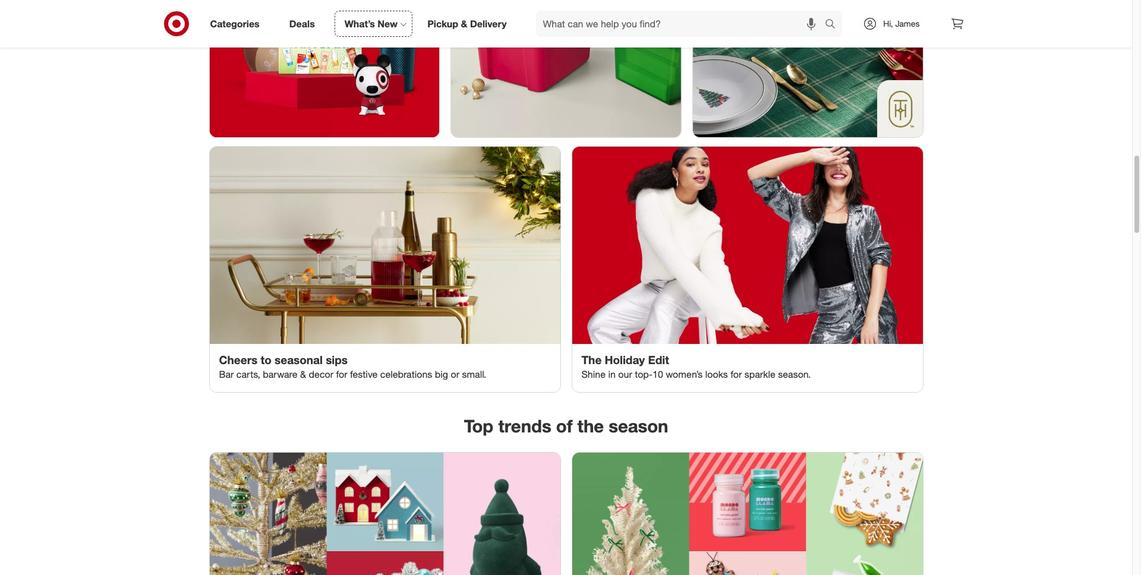 Task type: locate. For each thing, give the bounding box(es) containing it.
search
[[820, 19, 848, 31]]

what's new
[[345, 18, 398, 29]]

for inside "the holiday edit shine in our top-10 women's looks for sparkle season."
[[730, 369, 742, 381]]

for inside cheers to seasonal sips bar carts, barware & decor for festive celebrations big or small.
[[336, 369, 347, 381]]

1 horizontal spatial for
[[730, 369, 742, 381]]

new
[[378, 18, 398, 29]]

& inside cheers to seasonal sips bar carts, barware & decor for festive celebrations big or small.
[[300, 369, 306, 381]]

celebrations
[[380, 369, 432, 381]]

cheers to seasonal sips bar carts, barware & decor for festive celebrations big or small.
[[219, 353, 486, 381]]

0 horizontal spatial for
[[336, 369, 347, 381]]

& down seasonal
[[300, 369, 306, 381]]

seasonal
[[275, 353, 323, 366]]

looks
[[705, 369, 728, 381]]

edit
[[648, 353, 669, 366]]

0 horizontal spatial &
[[300, 369, 306, 381]]

season.
[[778, 369, 811, 381]]

1 for from the left
[[336, 369, 347, 381]]

2 for from the left
[[730, 369, 742, 381]]

categories link
[[200, 11, 274, 37]]

& right 'pickup'
[[461, 18, 467, 29]]

10
[[653, 369, 663, 381]]

for right the looks
[[730, 369, 742, 381]]

1 horizontal spatial &
[[461, 18, 467, 29]]

What can we help you find? suggestions appear below search field
[[536, 11, 828, 37]]

for down sips
[[336, 369, 347, 381]]

bar
[[219, 369, 234, 381]]

holiday
[[605, 353, 645, 366]]

our
[[618, 369, 632, 381]]

to
[[261, 353, 271, 366]]

deals
[[289, 18, 315, 29]]

sparkle
[[744, 369, 775, 381]]

shine
[[581, 369, 606, 381]]

carts,
[[236, 369, 260, 381]]

cheers
[[219, 353, 257, 366]]

1 vertical spatial &
[[300, 369, 306, 381]]

pickup & delivery link
[[417, 11, 522, 37]]

festive
[[350, 369, 378, 381]]

small.
[[462, 369, 486, 381]]

&
[[461, 18, 467, 29], [300, 369, 306, 381]]

the holiday edit shine in our top-10 women's looks for sparkle season.
[[581, 353, 811, 381]]

of
[[556, 416, 573, 437]]

for
[[336, 369, 347, 381], [730, 369, 742, 381]]

top-
[[635, 369, 653, 381]]

barware
[[263, 369, 297, 381]]

categories
[[210, 18, 260, 29]]

pickup
[[427, 18, 458, 29]]

james
[[895, 18, 920, 29]]

hi, james
[[883, 18, 920, 29]]



Task type: vqa. For each thing, say whether or not it's contained in the screenshot.
"Top"
yes



Task type: describe. For each thing, give the bounding box(es) containing it.
women's
[[666, 369, 703, 381]]

0 vertical spatial &
[[461, 18, 467, 29]]

big
[[435, 369, 448, 381]]

hi,
[[883, 18, 893, 29]]

top
[[464, 416, 493, 437]]

what's
[[345, 18, 375, 29]]

deals link
[[279, 11, 330, 37]]

sips
[[326, 353, 348, 366]]

in
[[608, 369, 616, 381]]

or
[[451, 369, 459, 381]]

the
[[577, 416, 604, 437]]

delivery
[[470, 18, 507, 29]]

season
[[609, 416, 668, 437]]

search button
[[820, 11, 848, 39]]

pickup & delivery
[[427, 18, 507, 29]]

the
[[581, 353, 602, 366]]

decor
[[309, 369, 333, 381]]

top trends of the season
[[464, 416, 668, 437]]

what's new link
[[334, 11, 413, 37]]

trends
[[498, 416, 551, 437]]



